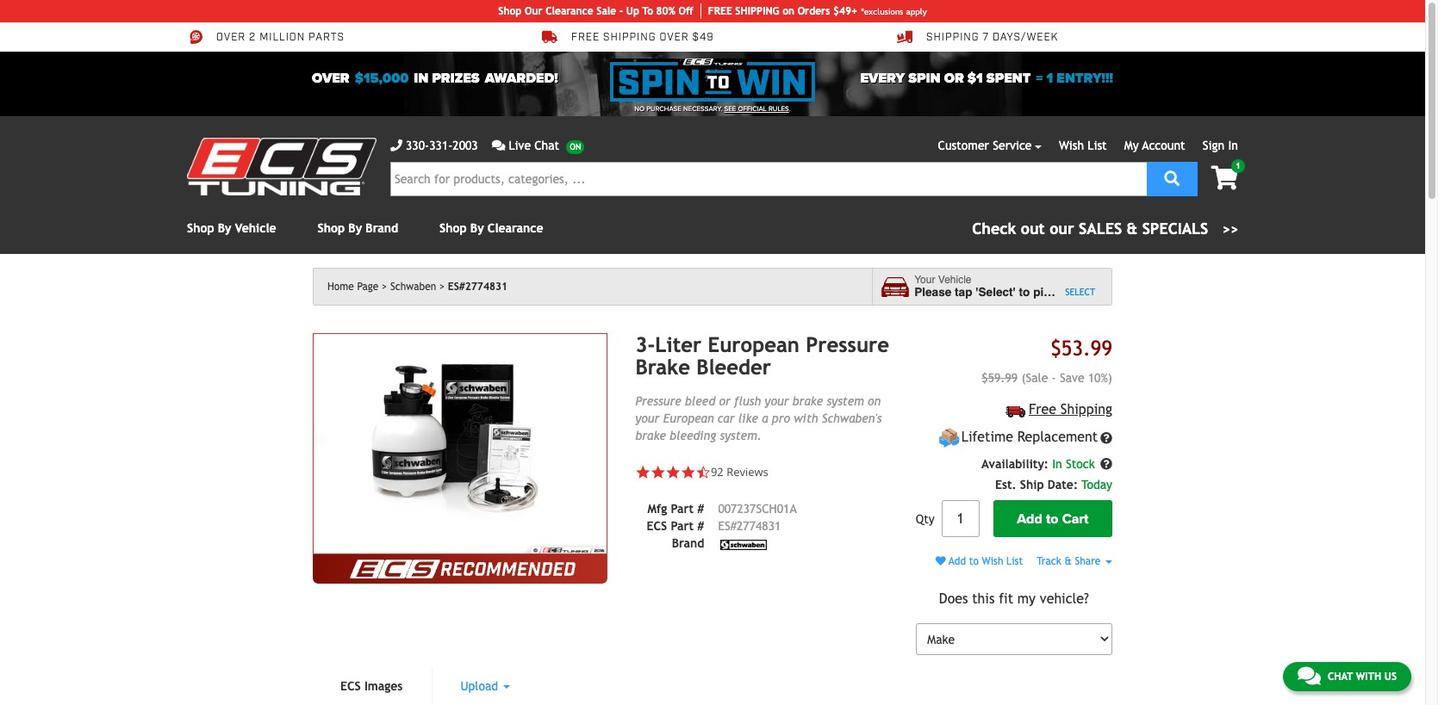 Task type: vqa. For each thing, say whether or not it's contained in the screenshot.
shipping
yes



Task type: describe. For each thing, give the bounding box(es) containing it.
in for sign
[[1228, 139, 1238, 153]]

schwaben link
[[390, 281, 445, 293]]

phone image
[[390, 140, 402, 152]]

this product is lifetime replacement eligible image
[[939, 428, 960, 449]]

ship
[[735, 5, 757, 17]]

parts
[[309, 31, 345, 44]]

007237sch01a ecs part #
[[647, 503, 797, 534]]

live
[[509, 139, 531, 153]]

over
[[660, 31, 689, 44]]

0 horizontal spatial list
[[1007, 556, 1023, 568]]

over for over 2 million parts
[[216, 31, 246, 44]]

does this fit my vehicle?
[[939, 591, 1089, 608]]

upload button
[[433, 670, 538, 704]]

home
[[327, 281, 354, 293]]

shop by clearance link
[[440, 221, 543, 235]]

ecs tuning 'spin to win' contest logo image
[[610, 59, 815, 102]]

system
[[827, 395, 864, 408]]

european inside pressure bleed or flush your brake system on your european car like a pro with schwaben's brake bleeding system.
[[663, 412, 714, 426]]

shop for shop by clearance
[[440, 221, 467, 235]]

pressure bleed or flush your brake system on your european car like a pro with schwaben's brake bleeding system.
[[635, 395, 882, 443]]

live chat
[[509, 139, 559, 153]]

official
[[738, 105, 767, 113]]

track
[[1037, 556, 1062, 568]]

clearance for by
[[488, 221, 543, 235]]

1 vertical spatial your
[[635, 412, 660, 426]]

pro
[[772, 412, 790, 426]]

search image
[[1165, 170, 1180, 186]]

10%)
[[1088, 372, 1113, 385]]

vehicle
[[1070, 286, 1110, 299]]

es#2774831
[[448, 281, 508, 293]]

free for free shipping
[[1029, 402, 1057, 418]]

3-liter european pressure brake bleeder
[[635, 333, 889, 380]]

1 star image from the left
[[635, 465, 651, 480]]

es#2774831 - 007237sch01a - 3-liter european pressure brake bleeder - pressure bleed or flush your brake system on your european car like a pro with schwaben's brake bleeding system. - schwaben - audi bmw volkswagen mercedes benz mini porsche image
[[313, 334, 608, 555]]

shop by vehicle link
[[187, 221, 276, 235]]

shop by clearance
[[440, 221, 543, 235]]

days/week
[[993, 31, 1058, 44]]

does
[[939, 591, 968, 608]]

0 vertical spatial chat
[[535, 139, 559, 153]]

1 vertical spatial brake
[[635, 429, 666, 443]]

my account link
[[1124, 139, 1185, 153]]

see
[[724, 105, 736, 113]]

ecs inside 007237sch01a ecs part #
[[647, 520, 667, 534]]

ecs tuning image
[[187, 138, 377, 196]]

upload
[[461, 680, 502, 694]]

53.99
[[1062, 336, 1113, 360]]

half star image
[[696, 465, 711, 480]]

spent
[[987, 70, 1031, 87]]

1 # from the top
[[697, 503, 704, 516]]

0 horizontal spatial -
[[619, 5, 623, 17]]

track & share button
[[1037, 556, 1113, 568]]

clearance for our
[[546, 5, 593, 17]]

2 star image from the left
[[651, 465, 666, 480]]

select link
[[1065, 285, 1095, 299]]

sign
[[1203, 139, 1225, 153]]

save
[[1060, 372, 1085, 385]]

account
[[1142, 139, 1185, 153]]

free
[[708, 5, 732, 17]]

# inside 007237sch01a ecs part #
[[697, 520, 704, 534]]

question circle image
[[1100, 432, 1113, 444]]

over 2 million parts
[[216, 31, 345, 44]]

free shipping
[[1029, 402, 1113, 418]]

chat with us
[[1328, 671, 1397, 683]]

specials
[[1142, 220, 1208, 238]]

this
[[972, 591, 995, 608]]

free shipping over $49 link
[[542, 29, 714, 45]]

shipping 7 days/week link
[[897, 29, 1058, 45]]

ecs images
[[340, 680, 403, 694]]

by for clearance
[[470, 221, 484, 235]]

& for track
[[1065, 556, 1072, 568]]

every spin or $1 spent = 1 entry!!!
[[861, 70, 1113, 87]]

007237sch01a
[[718, 503, 797, 516]]

home page link
[[327, 281, 387, 293]]

images
[[364, 680, 403, 694]]

3-
[[635, 333, 655, 357]]

est. ship date: today
[[995, 478, 1113, 492]]

our
[[525, 5, 543, 17]]

shipping
[[603, 31, 656, 44]]

sign in
[[1203, 139, 1238, 153]]

prizes
[[432, 70, 480, 87]]

1 vertical spatial ecs
[[340, 680, 361, 694]]

$49+
[[833, 5, 858, 17]]

over 2 million parts link
[[187, 29, 345, 45]]

331-
[[429, 139, 453, 153]]

1 vertical spatial wish
[[982, 556, 1004, 568]]

4 star image from the left
[[681, 465, 696, 480]]

fit
[[999, 591, 1013, 608]]

sale
[[597, 5, 616, 17]]

free shipping image
[[1005, 406, 1025, 418]]

92 reviews
[[711, 464, 769, 480]]

2774831
[[737, 520, 781, 534]]

vehicle inside your vehicle please tap 'select' to pick a vehicle
[[938, 274, 972, 286]]

shop by brand
[[318, 221, 398, 235]]

schwaben image
[[718, 540, 770, 550]]

car
[[718, 412, 735, 426]]

ping
[[757, 5, 780, 17]]

us
[[1385, 671, 1397, 683]]

page
[[357, 281, 379, 293]]

heart image
[[936, 557, 946, 567]]

2003
[[453, 139, 478, 153]]

80%
[[656, 5, 676, 17]]

(sale
[[1022, 372, 1048, 385]]

mfg part #
[[648, 503, 704, 516]]

pressure inside pressure bleed or flush your brake system on your european car like a pro with schwaben's brake bleeding system.
[[635, 395, 682, 408]]

*exclusions apply link
[[861, 5, 927, 18]]

add to cart
[[1017, 511, 1089, 528]]

flush
[[734, 395, 761, 408]]

'select'
[[976, 286, 1016, 299]]

shipping 7 days/week
[[926, 31, 1058, 44]]

shop our clearance sale - up to 80% off link
[[498, 3, 701, 19]]

shop for shop our clearance sale - up to 80% off
[[498, 5, 522, 17]]

my
[[1018, 591, 1036, 608]]

today
[[1082, 478, 1113, 492]]

add to wish list link
[[936, 556, 1023, 568]]

1 vertical spatial -
[[1052, 372, 1056, 385]]

a inside your vehicle please tap 'select' to pick a vehicle
[[1060, 286, 1067, 299]]



Task type: locate. For each thing, give the bounding box(es) containing it.
part down mfg part #
[[671, 520, 694, 534]]

brake left bleeding
[[635, 429, 666, 443]]

vehicle?
[[1040, 591, 1089, 608]]

1 horizontal spatial in
[[1228, 139, 1238, 153]]

0 vertical spatial pressure
[[806, 333, 889, 357]]

add inside add to cart button
[[1017, 511, 1043, 528]]

brand
[[366, 221, 398, 235], [672, 537, 704, 551]]

list left track
[[1007, 556, 1023, 568]]

0 vertical spatial 1
[[1047, 70, 1053, 87]]

over down parts
[[312, 70, 350, 87]]

vehicle down ecs tuning image
[[235, 221, 276, 235]]

ecs images link
[[313, 670, 430, 704]]

2 horizontal spatial to
[[1046, 511, 1059, 528]]

1 vertical spatial on
[[868, 395, 881, 408]]

to left pick
[[1019, 286, 1030, 299]]

0 vertical spatial part
[[671, 503, 694, 516]]

1 vertical spatial comments image
[[1298, 666, 1321, 687]]

0 vertical spatial ecs
[[647, 520, 667, 534]]

brake left "system"
[[793, 395, 823, 408]]

clearance up es#2774831
[[488, 221, 543, 235]]

add for add to cart
[[1017, 511, 1043, 528]]

0 horizontal spatial or
[[719, 395, 731, 408]]

your
[[915, 274, 935, 286]]

free for free shipping over $49
[[571, 31, 600, 44]]

chat with us link
[[1283, 663, 1412, 692]]

to
[[1019, 286, 1030, 299], [1046, 511, 1059, 528], [969, 556, 979, 568]]

92
[[711, 464, 724, 480]]

wish
[[1059, 139, 1084, 153], [982, 556, 1004, 568]]

date:
[[1048, 478, 1078, 492]]

list left my
[[1088, 139, 1107, 153]]

0 vertical spatial shipping
[[926, 31, 979, 44]]

0 vertical spatial a
[[1060, 286, 1067, 299]]

0 vertical spatial comments image
[[492, 140, 505, 152]]

comments image inside "chat with us" link
[[1298, 666, 1321, 687]]

0 horizontal spatial brand
[[366, 221, 398, 235]]

- left up
[[619, 5, 623, 17]]

Search text field
[[390, 162, 1147, 196]]

apply
[[906, 6, 927, 16]]

es# 2774831 brand
[[672, 520, 781, 551]]

to inside button
[[1046, 511, 1059, 528]]

track & share
[[1037, 556, 1104, 568]]

2 part from the top
[[671, 520, 694, 534]]

a inside pressure bleed or flush your brake system on your european car like a pro with schwaben's brake bleeding system.
[[762, 412, 768, 426]]

european up bleeding
[[663, 412, 714, 426]]

or inside pressure bleed or flush your brake system on your european car like a pro with schwaben's brake bleeding system.
[[719, 395, 731, 408]]

to left the cart
[[1046, 511, 1059, 528]]

to inside your vehicle please tap 'select' to pick a vehicle
[[1019, 286, 1030, 299]]

1 inside "link"
[[1236, 161, 1241, 171]]

shop for shop by brand
[[318, 221, 345, 235]]

ecs down mfg
[[647, 520, 667, 534]]

ecs
[[647, 520, 667, 534], [340, 680, 361, 694]]

stock
[[1066, 458, 1095, 472]]

1 horizontal spatial over
[[312, 70, 350, 87]]

comments image
[[492, 140, 505, 152], [1298, 666, 1321, 687]]

sales & specials
[[1079, 220, 1208, 238]]

availability: in stock
[[982, 458, 1099, 472]]

over for over $15,000 in prizes
[[312, 70, 350, 87]]

no purchase necessary. see official rules .
[[635, 105, 791, 113]]

*exclusions
[[861, 6, 903, 16]]

330-331-2003
[[406, 139, 478, 153]]

1 horizontal spatial chat
[[1328, 671, 1353, 683]]

with left us
[[1356, 671, 1382, 683]]

over left 2
[[216, 31, 246, 44]]

my account
[[1124, 139, 1185, 153]]

necessary.
[[683, 105, 723, 113]]

or left $1
[[944, 70, 964, 87]]

in right sign
[[1228, 139, 1238, 153]]

0 horizontal spatial vehicle
[[235, 221, 276, 235]]

in for availability:
[[1052, 458, 1062, 472]]

1 down sign in
[[1236, 161, 1241, 171]]

shipping left 7
[[926, 31, 979, 44]]

please
[[915, 286, 952, 299]]

1 part from the top
[[671, 503, 694, 516]]

add right heart 'icon'
[[949, 556, 966, 568]]

to
[[642, 5, 653, 17]]

a left the pro
[[762, 412, 768, 426]]

your down brake
[[635, 412, 660, 426]]

with inside "chat with us" link
[[1356, 671, 1382, 683]]

shop by vehicle
[[187, 221, 276, 235]]

0 vertical spatial vehicle
[[235, 221, 276, 235]]

or for $1
[[944, 70, 964, 87]]

0 horizontal spatial shipping
[[926, 31, 979, 44]]

0 vertical spatial add
[[1017, 511, 1043, 528]]

european up flush
[[708, 333, 800, 357]]

to for add to cart
[[1046, 511, 1059, 528]]

by up home page link
[[348, 221, 362, 235]]

1 horizontal spatial by
[[348, 221, 362, 235]]

3 by from the left
[[470, 221, 484, 235]]

customer
[[938, 139, 989, 153]]

2 by from the left
[[348, 221, 362, 235]]

1 vertical spatial to
[[1046, 511, 1059, 528]]

over
[[216, 31, 246, 44], [312, 70, 350, 87]]

1
[[1047, 70, 1053, 87], [1236, 161, 1241, 171]]

1 horizontal spatial with
[[1356, 671, 1382, 683]]

1 vertical spatial list
[[1007, 556, 1023, 568]]

every
[[861, 70, 905, 87]]

brand up "page"
[[366, 221, 398, 235]]

3 star image from the left
[[666, 465, 681, 480]]

ecs left images
[[340, 680, 361, 694]]

chat left us
[[1328, 671, 1353, 683]]

in up est. ship date: today
[[1052, 458, 1062, 472]]

None text field
[[942, 501, 980, 538]]

pressure down brake
[[635, 395, 682, 408]]

1 horizontal spatial on
[[868, 395, 881, 408]]

0 horizontal spatial add
[[949, 556, 966, 568]]

pressure up "system"
[[806, 333, 889, 357]]

& for sales
[[1127, 220, 1138, 238]]

to for add to wish list
[[969, 556, 979, 568]]

ship
[[1020, 478, 1044, 492]]

# up es# 2774831 brand
[[697, 503, 704, 516]]

no
[[635, 105, 645, 113]]

1 vertical spatial with
[[1356, 671, 1382, 683]]

cart
[[1062, 511, 1089, 528]]

1 vertical spatial &
[[1065, 556, 1072, 568]]

0 horizontal spatial in
[[1052, 458, 1062, 472]]

rules
[[769, 105, 789, 113]]

wish list
[[1059, 139, 1107, 153]]

1 vertical spatial over
[[312, 70, 350, 87]]

in
[[414, 70, 428, 87]]

a right pick
[[1060, 286, 1067, 299]]

0 vertical spatial free
[[571, 31, 600, 44]]

brake
[[635, 355, 690, 380]]

spin
[[909, 70, 941, 87]]

home page
[[327, 281, 379, 293]]

1 horizontal spatial to
[[1019, 286, 1030, 299]]

brand down mfg part #
[[672, 537, 704, 551]]

free shipping over $49
[[571, 31, 714, 44]]

1 horizontal spatial shipping
[[1061, 402, 1113, 418]]

bleed
[[685, 395, 715, 408]]

clearance
[[546, 5, 593, 17], [488, 221, 543, 235]]

1 horizontal spatial pressure
[[806, 333, 889, 357]]

liter
[[655, 333, 702, 357]]

1 vertical spatial or
[[719, 395, 731, 408]]

1 vertical spatial european
[[663, 412, 714, 426]]

by up es#2774831
[[470, 221, 484, 235]]

pick
[[1033, 286, 1057, 299]]

# left es#
[[697, 520, 704, 534]]

0 horizontal spatial chat
[[535, 139, 559, 153]]

1 horizontal spatial vehicle
[[938, 274, 972, 286]]

up
[[626, 5, 639, 17]]

on
[[783, 5, 795, 17], [868, 395, 881, 408]]

comments image for chat
[[1298, 666, 1321, 687]]

free down shop our clearance sale - up to 80% off
[[571, 31, 600, 44]]

0 vertical spatial #
[[697, 503, 704, 516]]

shop for shop by vehicle
[[187, 221, 214, 235]]

reviews
[[727, 464, 769, 480]]

0 horizontal spatial free
[[571, 31, 600, 44]]

1 horizontal spatial your
[[765, 395, 789, 408]]

$59.99 (sale - save 10%)
[[982, 372, 1113, 385]]

0 vertical spatial to
[[1019, 286, 1030, 299]]

2 vertical spatial to
[[969, 556, 979, 568]]

comments image for live
[[492, 140, 505, 152]]

1 horizontal spatial a
[[1060, 286, 1067, 299]]

question circle image
[[1100, 459, 1113, 471]]

part right mfg
[[671, 503, 694, 516]]

0 horizontal spatial pressure
[[635, 395, 682, 408]]

entry!!!
[[1057, 70, 1113, 87]]

0 vertical spatial on
[[783, 5, 795, 17]]

0 vertical spatial &
[[1127, 220, 1138, 238]]

- left "save"
[[1052, 372, 1056, 385]]

0 horizontal spatial ecs
[[340, 680, 361, 694]]

pressure inside 3-liter european pressure brake bleeder
[[806, 333, 889, 357]]

0 horizontal spatial 1
[[1047, 70, 1053, 87]]

list
[[1088, 139, 1107, 153], [1007, 556, 1023, 568]]

on up schwaben's at the right bottom of the page
[[868, 395, 881, 408]]

1 link
[[1197, 159, 1245, 192]]

1 vertical spatial add
[[949, 556, 966, 568]]

0 horizontal spatial a
[[762, 412, 768, 426]]

in
[[1228, 139, 1238, 153], [1052, 458, 1062, 472]]

brand for shop by brand
[[366, 221, 398, 235]]

by for vehicle
[[218, 221, 231, 235]]

1 horizontal spatial 1
[[1236, 161, 1241, 171]]

0 horizontal spatial brake
[[635, 429, 666, 443]]

by down ecs tuning image
[[218, 221, 231, 235]]

add to wish list
[[946, 556, 1023, 568]]

1 vertical spatial shipping
[[1061, 402, 1113, 418]]

shipping down 10%)
[[1061, 402, 1113, 418]]

1 vertical spatial free
[[1029, 402, 1057, 418]]

1 vertical spatial chat
[[1328, 671, 1353, 683]]

1 vertical spatial 1
[[1236, 161, 1241, 171]]

0 horizontal spatial your
[[635, 412, 660, 426]]

0 horizontal spatial wish
[[982, 556, 1004, 568]]

qty
[[916, 512, 935, 526]]

free right free shipping icon
[[1029, 402, 1057, 418]]

with inside pressure bleed or flush your brake system on your european car like a pro with schwaben's brake bleeding system.
[[794, 412, 818, 426]]

0 horizontal spatial to
[[969, 556, 979, 568]]

european inside 3-liter european pressure brake bleeder
[[708, 333, 800, 357]]

0 vertical spatial with
[[794, 412, 818, 426]]

0 horizontal spatial by
[[218, 221, 231, 235]]

1 by from the left
[[218, 221, 231, 235]]

1 vertical spatial #
[[697, 520, 704, 534]]

lifetime replacement
[[962, 429, 1098, 446]]

like
[[738, 412, 758, 426]]

lifetime
[[962, 429, 1013, 446]]

your up the pro
[[765, 395, 789, 408]]

0 vertical spatial brand
[[366, 221, 398, 235]]

add down ship
[[1017, 511, 1043, 528]]

1 horizontal spatial brake
[[793, 395, 823, 408]]

ecs tuning recommends this product. image
[[313, 555, 608, 585]]

0 horizontal spatial clearance
[[488, 221, 543, 235]]

& right track
[[1065, 556, 1072, 568]]

on right ping
[[783, 5, 795, 17]]

est.
[[995, 478, 1017, 492]]

comments image inside live chat link
[[492, 140, 505, 152]]

1 vertical spatial in
[[1052, 458, 1062, 472]]

0 vertical spatial clearance
[[546, 5, 593, 17]]

chat right live on the top of page
[[535, 139, 559, 153]]

& right 'sales'
[[1127, 220, 1138, 238]]

1 horizontal spatial add
[[1017, 511, 1043, 528]]

1 horizontal spatial &
[[1127, 220, 1138, 238]]

1 horizontal spatial list
[[1088, 139, 1107, 153]]

0 horizontal spatial over
[[216, 31, 246, 44]]

1 vertical spatial brand
[[672, 537, 704, 551]]

system.
[[720, 429, 762, 443]]

add for add to wish list
[[949, 556, 966, 568]]

by
[[218, 221, 231, 235], [348, 221, 362, 235], [470, 221, 484, 235]]

shopping cart image
[[1211, 166, 1238, 190]]

to right heart 'icon'
[[969, 556, 979, 568]]

service
[[993, 139, 1032, 153]]

wish right service
[[1059, 139, 1084, 153]]

shop
[[498, 5, 522, 17], [187, 221, 214, 235], [318, 221, 345, 235], [440, 221, 467, 235]]

comments image left live on the top of page
[[492, 140, 505, 152]]

0 vertical spatial your
[[765, 395, 789, 408]]

0 vertical spatial or
[[944, 70, 964, 87]]

brand inside es# 2774831 brand
[[672, 537, 704, 551]]

0 vertical spatial wish
[[1059, 139, 1084, 153]]

1 vertical spatial clearance
[[488, 221, 543, 235]]

0 horizontal spatial on
[[783, 5, 795, 17]]

clearance right our
[[546, 5, 593, 17]]

1 vertical spatial part
[[671, 520, 694, 534]]

or up car
[[719, 395, 731, 408]]

comments image left chat with us
[[1298, 666, 1321, 687]]

shop by brand link
[[318, 221, 398, 235]]

1 vertical spatial a
[[762, 412, 768, 426]]

1 vertical spatial pressure
[[635, 395, 682, 408]]

$59.99
[[982, 372, 1018, 385]]

92 reviews link
[[711, 464, 769, 480]]

replacement
[[1018, 429, 1098, 446]]

1 horizontal spatial clearance
[[546, 5, 593, 17]]

1 horizontal spatial or
[[944, 70, 964, 87]]

1 vertical spatial vehicle
[[938, 274, 972, 286]]

7
[[983, 31, 989, 44]]

2 horizontal spatial by
[[470, 221, 484, 235]]

1 horizontal spatial brand
[[672, 537, 704, 551]]

1 horizontal spatial comments image
[[1298, 666, 1321, 687]]

es#
[[718, 520, 737, 534]]

with
[[794, 412, 818, 426], [1356, 671, 1382, 683]]

my
[[1124, 139, 1139, 153]]

0 horizontal spatial comments image
[[492, 140, 505, 152]]

=
[[1036, 70, 1043, 87]]

bleeding
[[670, 429, 716, 443]]

brand for es# 2774831 brand
[[672, 537, 704, 551]]

0 vertical spatial brake
[[793, 395, 823, 408]]

customer service
[[938, 139, 1032, 153]]

0 vertical spatial -
[[619, 5, 623, 17]]

vehicle up tap
[[938, 274, 972, 286]]

star image
[[635, 465, 651, 480], [651, 465, 666, 480], [666, 465, 681, 480], [681, 465, 696, 480]]

0 vertical spatial list
[[1088, 139, 1107, 153]]

2 # from the top
[[697, 520, 704, 534]]

with right the pro
[[794, 412, 818, 426]]

1 horizontal spatial -
[[1052, 372, 1056, 385]]

-
[[619, 5, 623, 17], [1052, 372, 1056, 385]]

purchase
[[647, 105, 682, 113]]

part inside 007237sch01a ecs part #
[[671, 520, 694, 534]]

mfg
[[648, 503, 667, 516]]

wish up this
[[982, 556, 1004, 568]]

& inside sales & specials link
[[1127, 220, 1138, 238]]

by for brand
[[348, 221, 362, 235]]

or for flush
[[719, 395, 731, 408]]

1 horizontal spatial ecs
[[647, 520, 667, 534]]

1 right =
[[1047, 70, 1053, 87]]

on inside pressure bleed or flush your brake system on your european car like a pro with schwaben's brake bleeding system.
[[868, 395, 881, 408]]

0 vertical spatial over
[[216, 31, 246, 44]]

vehicle
[[235, 221, 276, 235], [938, 274, 972, 286]]



